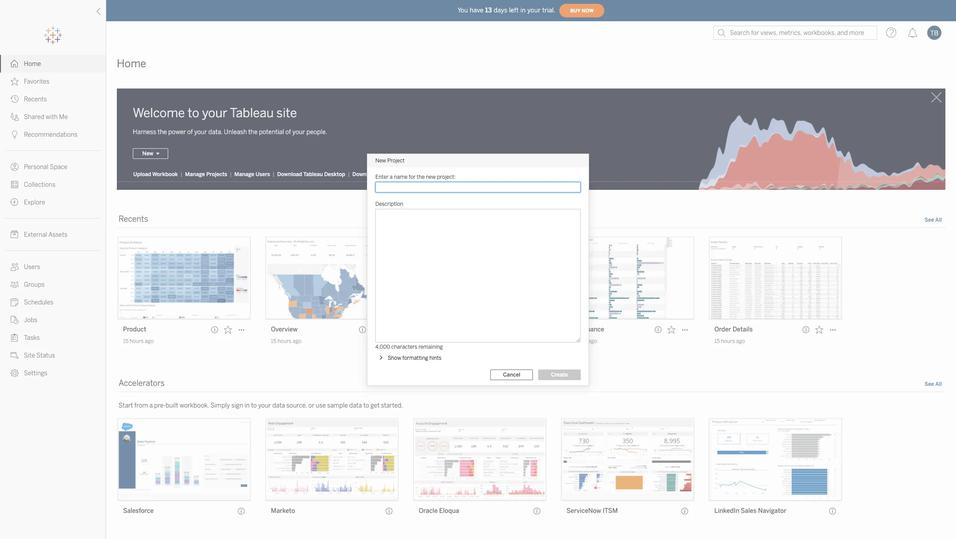 Task type: describe. For each thing, give the bounding box(es) containing it.
all for accelerators
[[936, 381, 942, 388]]

builder
[[413, 172, 431, 178]]

new project dialog
[[368, 154, 589, 385]]

details
[[733, 326, 753, 334]]

status
[[36, 352, 55, 360]]

oracle eloqua
[[419, 508, 459, 515]]

3 15 hours ago from the left
[[419, 338, 449, 345]]

1 | from the left
[[181, 172, 182, 178]]

1 of from the left
[[187, 129, 193, 136]]

your right sign
[[258, 402, 271, 410]]

your left trial. at the top of page
[[528, 6, 541, 14]]

shared with me
[[24, 113, 68, 121]]

description
[[375, 201, 403, 207]]

the inside new project dialog
[[417, 174, 425, 180]]

hours for performance
[[573, 338, 587, 345]]

linkedin sales navigator
[[715, 508, 787, 515]]

prep
[[400, 172, 411, 178]]

left
[[509, 6, 519, 14]]

create button
[[538, 369, 581, 380]]

me
[[59, 113, 68, 121]]

have
[[470, 6, 484, 14]]

your up data. at left
[[202, 106, 228, 120]]

by text only_f5he34f image for schedules
[[11, 298, 19, 306]]

13
[[485, 6, 492, 14]]

simply
[[210, 402, 230, 410]]

salesforce
[[123, 508, 154, 515]]

overview
[[271, 326, 298, 334]]

main navigation. press the up and down arrow keys to access links. element
[[0, 55, 106, 382]]

15 for product
[[123, 338, 128, 345]]

harness
[[133, 129, 156, 136]]

jobs link
[[0, 311, 106, 329]]

1 horizontal spatial users
[[256, 172, 270, 178]]

itsm
[[603, 508, 618, 515]]

new for new
[[142, 151, 153, 157]]

buy
[[570, 8, 581, 14]]

1 horizontal spatial the
[[248, 129, 258, 136]]

new
[[426, 174, 436, 180]]

1 horizontal spatial recents
[[119, 214, 148, 224]]

enter a name for the new project:
[[375, 174, 456, 180]]

settings link
[[0, 364, 106, 382]]

site status
[[24, 352, 55, 360]]

projects
[[206, 172, 227, 178]]

1 horizontal spatial tableau
[[303, 172, 323, 178]]

home inside main navigation. press the up and down arrow keys to access links. element
[[24, 60, 41, 68]]

see for accelerators
[[925, 381, 934, 388]]

collections
[[24, 181, 55, 189]]

explore link
[[0, 193, 106, 211]]

favorites
[[24, 78, 49, 85]]

enter
[[375, 174, 389, 180]]

15 for order details
[[715, 338, 720, 345]]

2 manage from the left
[[234, 172, 254, 178]]

start from a pre-built workbook. simply sign in to your data source, or use sample data to get started.
[[119, 402, 403, 410]]

site status link
[[0, 347, 106, 364]]

sales
[[741, 508, 757, 515]]

name
[[394, 174, 408, 180]]

your left data. at left
[[194, 129, 207, 136]]

recommendations link
[[0, 126, 106, 143]]

ago for overview
[[293, 338, 302, 345]]

eloqua
[[439, 508, 459, 515]]

new project
[[375, 157, 405, 164]]

potential
[[259, 129, 284, 136]]

buy now button
[[559, 4, 605, 18]]

by text only_f5he34f image for settings
[[11, 369, 19, 377]]

1 data from the left
[[272, 402, 285, 410]]

4,000 characters remaining
[[375, 344, 443, 350]]

welcome to your tableau site
[[133, 106, 297, 120]]

use
[[316, 402, 326, 410]]

1 vertical spatial a
[[149, 402, 153, 410]]

navigator
[[758, 508, 787, 515]]

collections link
[[0, 176, 106, 193]]

jobs
[[24, 317, 37, 324]]

new for new project
[[375, 157, 386, 164]]

harness the power of your data. unleash the potential of your people.
[[133, 129, 327, 136]]

schedules link
[[0, 294, 106, 311]]

built
[[166, 402, 178, 410]]

welcome
[[133, 106, 185, 120]]

project:
[[437, 174, 456, 180]]

manage projects link
[[185, 171, 228, 178]]

recents inside main navigation. press the up and down arrow keys to access links. element
[[24, 96, 47, 103]]

source,
[[287, 402, 307, 410]]

0 horizontal spatial tableau
[[230, 106, 274, 120]]

by text only_f5he34f image for favorites
[[11, 77, 19, 85]]

download tableau desktop link
[[277, 171, 346, 178]]

Description text field
[[375, 209, 581, 342]]

hours for product
[[130, 338, 144, 345]]

oracle
[[419, 508, 438, 515]]

upload
[[133, 172, 151, 178]]

15 hours ago for performance
[[567, 338, 597, 345]]

schedules
[[24, 299, 53, 306]]

servicenow
[[567, 508, 601, 515]]

manage users link
[[234, 171, 271, 178]]

tasks link
[[0, 329, 106, 347]]

formatting
[[403, 355, 428, 361]]

1 horizontal spatial to
[[251, 402, 257, 410]]

cancel button
[[491, 369, 533, 380]]

trial.
[[542, 6, 556, 14]]

shared with me link
[[0, 108, 106, 126]]

for
[[409, 174, 416, 180]]

remaining
[[419, 344, 443, 350]]

see all link for accelerators
[[925, 381, 942, 390]]

shared
[[24, 113, 44, 121]]

tasks
[[24, 334, 40, 342]]

characters
[[391, 344, 417, 350]]



Task type: locate. For each thing, give the bounding box(es) containing it.
groups link
[[0, 276, 106, 294]]

by text only_f5he34f image inside the home link
[[11, 60, 19, 68]]

0 vertical spatial see all link
[[925, 216, 942, 226]]

ago for product
[[145, 338, 154, 345]]

in right sign
[[245, 402, 250, 410]]

a inside new project dialog
[[390, 174, 393, 180]]

15 hours ago for overview
[[271, 338, 302, 345]]

by text only_f5he34f image for shared with me
[[11, 113, 19, 121]]

1 see all link from the top
[[925, 216, 942, 226]]

7 by text only_f5he34f image from the top
[[11, 263, 19, 271]]

hours down performance at the right bottom of page
[[573, 338, 587, 345]]

a right enter
[[390, 174, 393, 180]]

1 vertical spatial in
[[245, 402, 250, 410]]

hours for overview
[[278, 338, 292, 345]]

tableau up unleash
[[230, 106, 274, 120]]

15 for performance
[[567, 338, 572, 345]]

days
[[494, 6, 508, 14]]

by text only_f5he34f image for external assets
[[11, 231, 19, 239]]

2 download from the left
[[352, 172, 377, 178]]

by text only_f5he34f image up groups link
[[11, 263, 19, 271]]

hours up the hints
[[425, 338, 439, 345]]

1 horizontal spatial manage
[[234, 172, 254, 178]]

2 ago from the left
[[293, 338, 302, 345]]

new button
[[133, 149, 168, 159]]

users
[[256, 172, 270, 178], [24, 263, 40, 271]]

cancel
[[503, 372, 521, 378]]

| right manage users link
[[273, 172, 275, 178]]

0 vertical spatial a
[[390, 174, 393, 180]]

order
[[715, 326, 731, 334]]

sample
[[327, 402, 348, 410]]

your left people.
[[292, 129, 305, 136]]

by text only_f5he34f image inside explore "link"
[[11, 198, 19, 206]]

now
[[582, 8, 594, 14]]

you have 13 days left in your trial.
[[458, 6, 556, 14]]

0 horizontal spatial download
[[277, 172, 302, 178]]

by text only_f5he34f image inside recommendations link
[[11, 131, 19, 139]]

0 horizontal spatial recents
[[24, 96, 47, 103]]

by text only_f5he34f image inside the settings link
[[11, 369, 19, 377]]

see
[[925, 217, 934, 223], [925, 381, 934, 388]]

1 see from the top
[[925, 217, 934, 223]]

1 vertical spatial see all
[[925, 381, 942, 388]]

15 hours ago down overview
[[271, 338, 302, 345]]

2 see from the top
[[925, 381, 934, 388]]

the right for
[[417, 174, 425, 180]]

0 horizontal spatial home
[[24, 60, 41, 68]]

| right desktop
[[348, 172, 350, 178]]

navigation panel element
[[0, 27, 106, 382]]

download down the new project
[[352, 172, 377, 178]]

assets
[[48, 231, 67, 239]]

new inside dialog
[[375, 157, 386, 164]]

personal
[[24, 163, 48, 171]]

workbook.
[[180, 402, 209, 410]]

all for recents
[[936, 217, 942, 223]]

0 horizontal spatial manage
[[185, 172, 205, 178]]

see all link for recents
[[925, 216, 942, 226]]

by text only_f5he34f image inside schedules link
[[11, 298, 19, 306]]

1 vertical spatial recents
[[119, 214, 148, 224]]

new inside 'popup button'
[[142, 151, 153, 157]]

1 download from the left
[[277, 172, 302, 178]]

0 vertical spatial see
[[925, 217, 934, 223]]

1 vertical spatial all
[[936, 381, 942, 388]]

site
[[277, 106, 297, 120]]

ago down performance at the right bottom of page
[[588, 338, 597, 345]]

project
[[387, 157, 405, 164]]

2 hours from the left
[[278, 338, 292, 345]]

upload workbook button
[[133, 171, 178, 178]]

5 by text only_f5he34f image from the top
[[11, 198, 19, 206]]

by text only_f5he34f image
[[11, 77, 19, 85], [11, 95, 19, 103], [11, 131, 19, 139], [11, 298, 19, 306], [11, 316, 19, 324]]

hours for order details
[[721, 338, 735, 345]]

0 horizontal spatial to
[[188, 106, 199, 120]]

2 horizontal spatial to
[[363, 402, 369, 410]]

1 see all from the top
[[925, 217, 942, 223]]

15 hours ago down order details
[[715, 338, 745, 345]]

15 hours ago up the hints
[[419, 338, 449, 345]]

manage right projects
[[234, 172, 254, 178]]

1 horizontal spatial in
[[521, 6, 526, 14]]

hours
[[130, 338, 144, 345], [278, 338, 292, 345], [425, 338, 439, 345], [573, 338, 587, 345], [721, 338, 735, 345]]

a left 'pre-'
[[149, 402, 153, 410]]

favorites link
[[0, 73, 106, 90]]

home link
[[0, 55, 106, 73]]

2 all from the top
[[936, 381, 942, 388]]

0 vertical spatial in
[[521, 6, 526, 14]]

5 by text only_f5he34f image from the top
[[11, 316, 19, 324]]

hours down order
[[721, 338, 735, 345]]

workbook
[[152, 172, 178, 178]]

space
[[50, 163, 67, 171]]

1 15 from the left
[[123, 338, 128, 345]]

by text only_f5he34f image for collections
[[11, 181, 19, 189]]

by text only_f5he34f image for jobs
[[11, 316, 19, 324]]

personal space link
[[0, 158, 106, 176]]

see all link
[[925, 216, 942, 226], [925, 381, 942, 390]]

4 15 hours ago from the left
[[567, 338, 597, 345]]

start
[[119, 402, 133, 410]]

2 see all from the top
[[925, 381, 942, 388]]

ago
[[145, 338, 154, 345], [293, 338, 302, 345], [441, 338, 449, 345], [588, 338, 597, 345], [736, 338, 745, 345]]

5 hours from the left
[[721, 338, 735, 345]]

tableau
[[230, 106, 274, 120], [303, 172, 323, 178], [379, 172, 398, 178]]

| right projects
[[230, 172, 232, 178]]

recents link
[[0, 90, 106, 108]]

by text only_f5he34f image left explore
[[11, 198, 19, 206]]

by text only_f5he34f image left groups
[[11, 281, 19, 289]]

download tableau prep builder link
[[352, 171, 431, 178]]

4 ago from the left
[[588, 338, 597, 345]]

manage left projects
[[185, 172, 205, 178]]

0 vertical spatial all
[[936, 217, 942, 223]]

by text only_f5he34f image inside groups link
[[11, 281, 19, 289]]

hours down the product
[[130, 338, 144, 345]]

data right the sample at the bottom left of the page
[[349, 402, 362, 410]]

all
[[936, 217, 942, 223], [936, 381, 942, 388]]

servicenow itsm
[[567, 508, 618, 515]]

15 up the 'formatting' at left
[[419, 338, 424, 345]]

by text only_f5he34f image for home
[[11, 60, 19, 68]]

1 vertical spatial new
[[375, 157, 386, 164]]

started.
[[381, 402, 403, 410]]

marketo
[[271, 508, 295, 515]]

0 vertical spatial new
[[142, 151, 153, 157]]

1 horizontal spatial of
[[285, 129, 291, 136]]

recents
[[24, 96, 47, 103], [119, 214, 148, 224]]

5 15 hours ago from the left
[[715, 338, 745, 345]]

from
[[134, 402, 148, 410]]

by text only_f5he34f image left personal
[[11, 163, 19, 171]]

data.
[[208, 129, 223, 136]]

3 by text only_f5he34f image from the top
[[11, 131, 19, 139]]

5 15 from the left
[[715, 338, 720, 345]]

ago for order details
[[736, 338, 745, 345]]

3 | from the left
[[273, 172, 275, 178]]

external assets
[[24, 231, 67, 239]]

0 horizontal spatial data
[[272, 402, 285, 410]]

|
[[181, 172, 182, 178], [230, 172, 232, 178], [273, 172, 275, 178], [348, 172, 350, 178]]

0 horizontal spatial in
[[245, 402, 250, 410]]

data left source,
[[272, 402, 285, 410]]

order details
[[715, 326, 753, 334]]

hints
[[430, 355, 442, 361]]

ago up the hints
[[441, 338, 449, 345]]

by text only_f5he34f image for users
[[11, 263, 19, 271]]

show formatting hints
[[388, 355, 442, 361]]

15 for overview
[[271, 338, 276, 345]]

by text only_f5he34f image for personal space
[[11, 163, 19, 171]]

by text only_f5he34f image inside 'personal space' link
[[11, 163, 19, 171]]

11 by text only_f5he34f image from the top
[[11, 369, 19, 377]]

see all for recents
[[925, 217, 942, 223]]

15 down overview
[[271, 338, 276, 345]]

in
[[521, 6, 526, 14], [245, 402, 250, 410]]

0 horizontal spatial a
[[149, 402, 153, 410]]

15 hours ago for order details
[[715, 338, 745, 345]]

5 ago from the left
[[736, 338, 745, 345]]

to left get
[[363, 402, 369, 410]]

2 15 from the left
[[271, 338, 276, 345]]

by text only_f5he34f image for tasks
[[11, 334, 19, 342]]

by text only_f5he34f image for groups
[[11, 281, 19, 289]]

in right left
[[521, 6, 526, 14]]

1 horizontal spatial download
[[352, 172, 377, 178]]

3 15 from the left
[[419, 338, 424, 345]]

1 hours from the left
[[130, 338, 144, 345]]

by text only_f5he34f image
[[11, 60, 19, 68], [11, 113, 19, 121], [11, 163, 19, 171], [11, 181, 19, 189], [11, 198, 19, 206], [11, 231, 19, 239], [11, 263, 19, 271], [11, 281, 19, 289], [11, 334, 19, 342], [11, 352, 19, 360], [11, 369, 19, 377]]

by text only_f5he34f image inside users link
[[11, 263, 19, 271]]

by text only_f5he34f image inside site status link
[[11, 352, 19, 360]]

1 horizontal spatial home
[[117, 57, 146, 70]]

by text only_f5he34f image for explore
[[11, 198, 19, 206]]

ago down details
[[736, 338, 745, 345]]

0 vertical spatial users
[[256, 172, 270, 178]]

3 ago from the left
[[441, 338, 449, 345]]

see all for accelerators
[[925, 381, 942, 388]]

sign
[[231, 402, 243, 410]]

by text only_f5he34f image inside recents link
[[11, 95, 19, 103]]

hours down overview
[[278, 338, 292, 345]]

download right manage users link
[[277, 172, 302, 178]]

users inside main navigation. press the up and down arrow keys to access links. element
[[24, 263, 40, 271]]

pre-
[[154, 402, 166, 410]]

3 by text only_f5he34f image from the top
[[11, 163, 19, 171]]

1 all from the top
[[936, 217, 942, 223]]

4,000
[[375, 344, 390, 350]]

of right power
[[187, 129, 193, 136]]

you
[[458, 6, 468, 14]]

tableau down the new project
[[379, 172, 398, 178]]

9 by text only_f5he34f image from the top
[[11, 334, 19, 342]]

4 hours from the left
[[573, 338, 587, 345]]

2 horizontal spatial tableau
[[379, 172, 398, 178]]

download
[[277, 172, 302, 178], [352, 172, 377, 178]]

settings
[[24, 370, 47, 377]]

by text only_f5he34f image left shared
[[11, 113, 19, 121]]

2 by text only_f5he34f image from the top
[[11, 113, 19, 121]]

15 down the product
[[123, 338, 128, 345]]

2 | from the left
[[230, 172, 232, 178]]

by text only_f5he34f image inside shared with me link
[[11, 113, 19, 121]]

users up groups
[[24, 263, 40, 271]]

2 see all link from the top
[[925, 381, 942, 390]]

get
[[371, 402, 380, 410]]

0 horizontal spatial users
[[24, 263, 40, 271]]

0 vertical spatial see all
[[925, 217, 942, 223]]

1 by text only_f5he34f image from the top
[[11, 60, 19, 68]]

new up "upload"
[[142, 151, 153, 157]]

of right potential
[[285, 129, 291, 136]]

4 by text only_f5he34f image from the top
[[11, 181, 19, 189]]

2 data from the left
[[349, 402, 362, 410]]

by text only_f5he34f image inside external assets link
[[11, 231, 19, 239]]

1 vertical spatial see
[[925, 381, 934, 388]]

0 horizontal spatial new
[[142, 151, 153, 157]]

6 by text only_f5he34f image from the top
[[11, 231, 19, 239]]

by text only_f5he34f image inside jobs 'link'
[[11, 316, 19, 324]]

the left power
[[158, 129, 167, 136]]

4 by text only_f5he34f image from the top
[[11, 298, 19, 306]]

users down potential
[[256, 172, 270, 178]]

by text only_f5he34f image left site
[[11, 352, 19, 360]]

show formatting hints button
[[376, 353, 443, 363]]

Enter a name for the new project: text field
[[375, 182, 581, 192]]

by text only_f5he34f image for recents
[[11, 95, 19, 103]]

1 horizontal spatial a
[[390, 174, 393, 180]]

1 ago from the left
[[145, 338, 154, 345]]

by text only_f5he34f image left tasks
[[11, 334, 19, 342]]

or
[[308, 402, 314, 410]]

8 by text only_f5he34f image from the top
[[11, 281, 19, 289]]

by text only_f5he34f image left settings
[[11, 369, 19, 377]]

1 horizontal spatial new
[[375, 157, 386, 164]]

by text only_f5he34f image up favorites link
[[11, 60, 19, 68]]

ago down overview
[[293, 338, 302, 345]]

2 horizontal spatial the
[[417, 174, 425, 180]]

see for recents
[[925, 217, 934, 223]]

4 15 from the left
[[567, 338, 572, 345]]

1 vertical spatial see all link
[[925, 381, 942, 390]]

home
[[117, 57, 146, 70], [24, 60, 41, 68]]

0 vertical spatial recents
[[24, 96, 47, 103]]

your
[[528, 6, 541, 14], [202, 106, 228, 120], [194, 129, 207, 136], [292, 129, 305, 136], [258, 402, 271, 410]]

unleash
[[224, 129, 247, 136]]

a
[[390, 174, 393, 180], [149, 402, 153, 410]]

15 hours ago down the product
[[123, 338, 154, 345]]

1 manage from the left
[[185, 172, 205, 178]]

users link
[[0, 258, 106, 276]]

explore
[[24, 199, 45, 206]]

0 horizontal spatial of
[[187, 129, 193, 136]]

the right unleash
[[248, 129, 258, 136]]

ago down the product
[[145, 338, 154, 345]]

by text only_f5he34f image left collections
[[11, 181, 19, 189]]

with
[[46, 113, 58, 121]]

1 by text only_f5he34f image from the top
[[11, 77, 19, 85]]

10 by text only_f5he34f image from the top
[[11, 352, 19, 360]]

performance
[[567, 326, 604, 334]]

recommendations
[[24, 131, 78, 139]]

3 hours from the left
[[425, 338, 439, 345]]

by text only_f5he34f image inside tasks link
[[11, 334, 19, 342]]

tableau left desktop
[[303, 172, 323, 178]]

15
[[123, 338, 128, 345], [271, 338, 276, 345], [419, 338, 424, 345], [567, 338, 572, 345], [715, 338, 720, 345]]

1 15 hours ago from the left
[[123, 338, 154, 345]]

ago for performance
[[588, 338, 597, 345]]

1 vertical spatial users
[[24, 263, 40, 271]]

2 of from the left
[[285, 129, 291, 136]]

new left project
[[375, 157, 386, 164]]

by text only_f5he34f image left external at the top
[[11, 231, 19, 239]]

15 down performance at the right bottom of page
[[567, 338, 572, 345]]

2 by text only_f5he34f image from the top
[[11, 95, 19, 103]]

by text only_f5he34f image for recommendations
[[11, 131, 19, 139]]

by text only_f5he34f image inside favorites link
[[11, 77, 19, 85]]

by text only_f5he34f image for site status
[[11, 352, 19, 360]]

15 hours ago for product
[[123, 338, 154, 345]]

2 15 hours ago from the left
[[271, 338, 302, 345]]

15 hours ago down performance at the right bottom of page
[[567, 338, 597, 345]]

to right welcome
[[188, 106, 199, 120]]

power
[[168, 129, 186, 136]]

4 | from the left
[[348, 172, 350, 178]]

15 down order
[[715, 338, 720, 345]]

by text only_f5he34f image inside collections link
[[11, 181, 19, 189]]

to right sign
[[251, 402, 257, 410]]

1 horizontal spatial data
[[349, 402, 362, 410]]

site
[[24, 352, 35, 360]]

| right workbook
[[181, 172, 182, 178]]

0 horizontal spatial the
[[158, 129, 167, 136]]

personal space
[[24, 163, 67, 171]]



Task type: vqa. For each thing, say whether or not it's contained in the screenshot.
As
no



